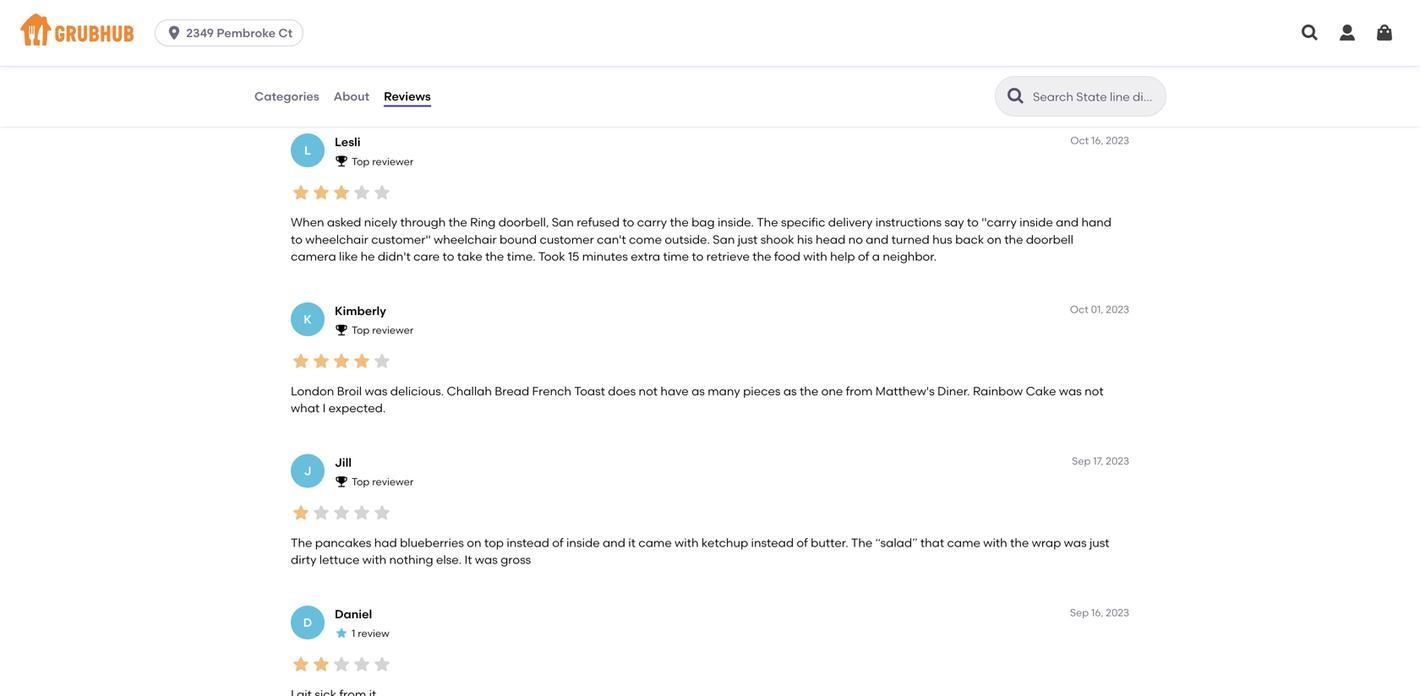 Task type: locate. For each thing, give the bounding box(es) containing it.
with inside when asked nicely through the ring doorbell, san refused to carry the bag inside. the specific delivery instructions say to "carry inside and hand to wheelchair customer"  wheelchair bound customer can't come outside. san just shook his head no and turned hus back on the doorbell camera like he didn't care to take the time.  took 15 minutes extra time to retrieve the food with help of a neighbor.
[[804, 250, 828, 264]]

pastrami left sandwich at top
[[291, 81, 342, 95]]

retrieve
[[707, 250, 750, 264]]

"salad"
[[876, 536, 918, 550]]

came right "salad"
[[947, 536, 981, 550]]

top down kimberly
[[352, 324, 370, 337]]

of right top
[[552, 536, 564, 550]]

camera
[[291, 250, 336, 264]]

the down "carry
[[1005, 232, 1023, 247]]

outside.
[[665, 232, 710, 247]]

1 horizontal spatial pastrami
[[737, 81, 789, 95]]

that right bread
[[559, 81, 583, 95]]

the up the shook
[[757, 215, 778, 230]]

2 reviewer from the top
[[372, 324, 414, 337]]

trophy icon image down lesli
[[335, 154, 348, 168]]

2023
[[1106, 135, 1130, 147], [1106, 304, 1130, 316], [1106, 455, 1130, 468], [1106, 607, 1130, 619]]

wheelchair down asked
[[305, 232, 368, 247]]

16, for daniel
[[1092, 607, 1104, 619]]

0 horizontal spatial came
[[639, 536, 672, 550]]

daniel
[[335, 607, 372, 622]]

just right "wrap"
[[1090, 536, 1110, 550]]

just inside the pancakes had blueberries on top instead of inside and it came with ketchup instead of butter. the "salad" that came with the wrap was just dirty lettuce with nothing else. it was gross
[[1090, 536, 1110, 550]]

bound
[[500, 232, 537, 247]]

0 vertical spatial that
[[559, 81, 583, 95]]

cake
[[1026, 384, 1056, 399]]

0 horizontal spatial pastrami
[[291, 81, 342, 95]]

the up dirty
[[291, 536, 312, 550]]

1 vertical spatial that
[[921, 536, 945, 550]]

1 horizontal spatial inside
[[1020, 215, 1053, 230]]

pastrami right white.
[[737, 81, 789, 95]]

the right butter.
[[851, 536, 873, 550]]

0 vertical spatial sep
[[1072, 455, 1091, 468]]

neighbor.
[[883, 250, 937, 264]]

on up it
[[467, 536, 482, 550]]

carry
[[637, 215, 667, 230]]

and up doorbell
[[1056, 215, 1079, 230]]

nicely
[[364, 215, 397, 230]]

can't
[[597, 232, 626, 247]]

top
[[352, 155, 370, 168], [352, 324, 370, 337], [352, 476, 370, 488]]

1 horizontal spatial like
[[679, 81, 698, 95]]

like left white.
[[679, 81, 698, 95]]

wheelchair
[[305, 232, 368, 247], [434, 232, 497, 247]]

say
[[945, 215, 964, 230]]

oct for and
[[1071, 135, 1089, 147]]

help
[[830, 250, 855, 264]]

of inside when asked nicely through the ring doorbell, san refused to carry the bag inside. the specific delivery instructions say to "carry inside and hand to wheelchair customer"  wheelchair bound customer can't come outside. san just shook his head no and turned hus back on the doorbell camera like he didn't care to take the time.  took 15 minutes extra time to retrieve the food with help of a neighbor.
[[858, 250, 869, 264]]

take
[[457, 250, 483, 264]]

to down outside.
[[692, 250, 704, 264]]

reviewer
[[372, 155, 414, 168], [372, 324, 414, 337], [372, 476, 414, 488]]

1 16, from the top
[[1092, 135, 1104, 147]]

2 trophy icon image from the top
[[335, 323, 348, 337]]

specific
[[781, 215, 826, 230]]

0 horizontal spatial like
[[339, 250, 358, 264]]

17,
[[1093, 455, 1104, 468]]

london
[[291, 384, 334, 399]]

2 vertical spatial top reviewer
[[352, 476, 414, 488]]

expected.
[[329, 401, 386, 416]]

ct
[[279, 26, 293, 40]]

top right the j
[[352, 476, 370, 488]]

reviewer for kimberly
[[372, 324, 414, 337]]

0 vertical spatial top reviewer
[[352, 155, 414, 168]]

bread
[[495, 384, 529, 399]]

the left "wrap"
[[1010, 536, 1029, 550]]

2349
[[186, 26, 214, 40]]

2 svg image from the left
[[1338, 23, 1358, 43]]

came
[[639, 536, 672, 550], [947, 536, 981, 550]]

3 2023 from the top
[[1106, 455, 1130, 468]]

delivery
[[828, 215, 873, 230]]

1 vertical spatial sep
[[1070, 607, 1089, 619]]

0 horizontal spatial svg image
[[166, 25, 183, 41]]

0 horizontal spatial instead
[[507, 536, 549, 550]]

1 vertical spatial san
[[713, 232, 735, 247]]

san up retrieve
[[713, 232, 735, 247]]

san
[[552, 215, 574, 230], [713, 232, 735, 247]]

0 horizontal spatial just
[[738, 232, 758, 247]]

1 2023 from the top
[[1106, 135, 1130, 147]]

top for kimberly
[[352, 324, 370, 337]]

0 horizontal spatial svg image
[[1300, 23, 1321, 43]]

2 horizontal spatial of
[[858, 250, 869, 264]]

on inside when asked nicely through the ring doorbell, san refused to carry the bag inside. the specific delivery instructions say to "carry inside and hand to wheelchair customer"  wheelchair bound customer can't come outside. san just shook his head no and turned hus back on the doorbell camera like he didn't care to take the time.  took 15 minutes extra time to retrieve the food with help of a neighbor.
[[987, 232, 1002, 247]]

was left cut at top right
[[792, 81, 815, 95]]

3 top from the top
[[352, 476, 370, 488]]

1 vertical spatial top reviewer
[[352, 324, 414, 337]]

the down the shook
[[753, 250, 772, 264]]

top reviewer for lesli
[[352, 155, 414, 168]]

had
[[374, 536, 397, 550]]

top for lesli
[[352, 155, 370, 168]]

one
[[821, 384, 843, 399]]

top reviewer down kimberly
[[352, 324, 414, 337]]

i
[[323, 401, 326, 416]]

0 vertical spatial just
[[738, 232, 758, 247]]

and up a
[[866, 232, 889, 247]]

with down had
[[362, 553, 387, 567]]

2 vertical spatial and
[[603, 536, 626, 550]]

1 horizontal spatial that
[[921, 536, 945, 550]]

0 horizontal spatial not
[[639, 384, 658, 399]]

top reviewer down lesli
[[352, 155, 414, 168]]

the
[[757, 215, 778, 230], [291, 536, 312, 550], [851, 536, 873, 550]]

star icon image
[[291, 48, 311, 68], [311, 48, 331, 68], [331, 48, 352, 68], [352, 48, 372, 68], [372, 48, 392, 68], [291, 182, 311, 203], [311, 182, 331, 203], [331, 182, 352, 203], [352, 182, 372, 203], [372, 182, 392, 203], [291, 351, 311, 372], [311, 351, 331, 372], [331, 351, 352, 372], [352, 351, 372, 372], [372, 351, 392, 372], [291, 503, 311, 523], [311, 503, 331, 523], [331, 503, 352, 523], [352, 503, 372, 523], [372, 503, 392, 523], [335, 627, 348, 640], [291, 655, 311, 675], [311, 655, 331, 675], [331, 655, 352, 675], [352, 655, 372, 675], [372, 655, 392, 675]]

came right it
[[639, 536, 672, 550]]

1 horizontal spatial instead
[[751, 536, 794, 550]]

about
[[334, 89, 370, 103]]

0 vertical spatial trophy icon image
[[335, 154, 348, 168]]

2023 for london broil was delicious. challah bread french toast does not have as many pieces as the one from matthew's diner. rainbow cake was not what i expected.
[[1106, 304, 1130, 316]]

2 top reviewer from the top
[[352, 324, 414, 337]]

top reviewer
[[352, 155, 414, 168], [352, 324, 414, 337], [352, 476, 414, 488]]

was right cake
[[1059, 384, 1082, 399]]

oct left the 01,
[[1070, 304, 1089, 316]]

oct
[[1071, 135, 1089, 147], [1070, 304, 1089, 316]]

1 vertical spatial 16,
[[1092, 607, 1104, 619]]

0 vertical spatial san
[[552, 215, 574, 230]]

with down his
[[804, 250, 828, 264]]

2 vertical spatial on
[[467, 536, 482, 550]]

0 horizontal spatial as
[[692, 384, 705, 399]]

1 horizontal spatial svg image
[[1375, 23, 1395, 43]]

hand
[[1082, 215, 1112, 230]]

looked
[[586, 81, 625, 95]]

1 vertical spatial on
[[987, 232, 1002, 247]]

0 horizontal spatial inside
[[566, 536, 600, 550]]

3 trophy icon image from the top
[[335, 475, 348, 489]]

2 wheelchair from the left
[[434, 232, 497, 247]]

as right pieces
[[784, 384, 797, 399]]

top reviewer for kimberly
[[352, 324, 414, 337]]

2 top from the top
[[352, 324, 370, 337]]

the right take
[[485, 250, 504, 264]]

with
[[804, 250, 828, 264], [675, 536, 699, 550], [984, 536, 1008, 550], [362, 553, 387, 567]]

wheelchair up take
[[434, 232, 497, 247]]

and
[[1056, 215, 1079, 230], [866, 232, 889, 247], [603, 536, 626, 550]]

san up "customer"
[[552, 215, 574, 230]]

instead
[[507, 536, 549, 550], [751, 536, 794, 550]]

piled
[[873, 81, 901, 95]]

tasted
[[639, 81, 676, 95]]

2 2023 from the top
[[1106, 304, 1130, 316]]

turned
[[892, 232, 930, 247]]

1 svg image from the left
[[1300, 23, 1321, 43]]

2 horizontal spatial on
[[987, 232, 1002, 247]]

0 horizontal spatial and
[[603, 536, 626, 550]]

1 not from the left
[[639, 384, 658, 399]]

no
[[849, 232, 863, 247]]

categories
[[254, 89, 319, 103]]

not right cake
[[1085, 384, 1104, 399]]

oct down search state line diner search field
[[1071, 135, 1089, 147]]

on down "carry
[[987, 232, 1002, 247]]

review
[[358, 628, 390, 640]]

it
[[465, 553, 472, 567]]

svg image
[[1300, 23, 1321, 43], [1338, 23, 1358, 43]]

1 came from the left
[[639, 536, 672, 550]]

ring
[[470, 215, 496, 230]]

instead right ketchup on the bottom of page
[[751, 536, 794, 550]]

2 vertical spatial top
[[352, 476, 370, 488]]

he
[[361, 250, 375, 264]]

2 pastrami from the left
[[737, 81, 789, 95]]

1 trophy icon image from the top
[[335, 154, 348, 168]]

the inside the pancakes had blueberries on top instead of inside and it came with ketchup instead of butter. the "salad" that came with the wrap was just dirty lettuce with nothing else. it was gross
[[1010, 536, 1029, 550]]

reviewer down kimberly
[[372, 324, 414, 337]]

1 horizontal spatial wheelchair
[[434, 232, 497, 247]]

as
[[692, 384, 705, 399], [784, 384, 797, 399]]

2 horizontal spatial and
[[1056, 215, 1079, 230]]

1 vertical spatial and
[[866, 232, 889, 247]]

1 horizontal spatial svg image
[[1338, 23, 1358, 43]]

on
[[429, 81, 443, 95], [987, 232, 1002, 247], [467, 536, 482, 550]]

to left take
[[443, 250, 454, 264]]

does
[[608, 384, 636, 399]]

1 horizontal spatial on
[[467, 536, 482, 550]]

0 horizontal spatial wheelchair
[[305, 232, 368, 247]]

instead up gross
[[507, 536, 549, 550]]

svg image
[[1375, 23, 1395, 43], [166, 25, 183, 41]]

of left a
[[858, 250, 869, 264]]

top
[[484, 536, 504, 550]]

3 reviewer from the top
[[372, 476, 414, 488]]

with left ketchup on the bottom of page
[[675, 536, 699, 550]]

trophy icon image down kimberly
[[335, 323, 348, 337]]

top down lesli
[[352, 155, 370, 168]]

0 vertical spatial like
[[679, 81, 698, 95]]

limp
[[474, 81, 499, 95]]

2 16, from the top
[[1092, 607, 1104, 619]]

1 horizontal spatial the
[[757, 215, 778, 230]]

to up back
[[967, 215, 979, 230]]

top reviewer up had
[[352, 476, 414, 488]]

sandwich
[[345, 81, 400, 95]]

thin,
[[446, 81, 471, 95]]

inside left it
[[566, 536, 600, 550]]

not
[[639, 384, 658, 399], [1085, 384, 1104, 399]]

1 vertical spatial just
[[1090, 536, 1110, 550]]

oct for was
[[1070, 304, 1089, 316]]

2 vertical spatial trophy icon image
[[335, 475, 348, 489]]

trophy icon image down jill
[[335, 475, 348, 489]]

2 instead from the left
[[751, 536, 794, 550]]

of left butter.
[[797, 536, 808, 550]]

of
[[858, 250, 869, 264], [552, 536, 564, 550], [797, 536, 808, 550]]

0 horizontal spatial the
[[291, 536, 312, 550]]

1 vertical spatial top
[[352, 324, 370, 337]]

0 vertical spatial reviewer
[[372, 155, 414, 168]]

1 top reviewer from the top
[[352, 155, 414, 168]]

and left it
[[603, 536, 626, 550]]

d
[[303, 616, 312, 630]]

1 reviewer from the top
[[372, 155, 414, 168]]

inside up doorbell
[[1020, 215, 1053, 230]]

1 horizontal spatial just
[[1090, 536, 1110, 550]]

1 horizontal spatial as
[[784, 384, 797, 399]]

on left thin,
[[429, 81, 443, 95]]

0 vertical spatial top
[[352, 155, 370, 168]]

trophy icon image
[[335, 154, 348, 168], [335, 323, 348, 337], [335, 475, 348, 489]]

what
[[291, 401, 320, 416]]

head
[[816, 232, 846, 247]]

01,
[[1091, 304, 1104, 316]]

the left one
[[800, 384, 819, 399]]

come
[[629, 232, 662, 247]]

1 vertical spatial oct
[[1070, 304, 1089, 316]]

search icon image
[[1006, 86, 1026, 107]]

butter.
[[811, 536, 849, 550]]

was right "wrap"
[[1064, 536, 1087, 550]]

1 vertical spatial inside
[[566, 536, 600, 550]]

1 vertical spatial reviewer
[[372, 324, 414, 337]]

reviewer up the nicely
[[372, 155, 414, 168]]

not right does
[[639, 384, 658, 399]]

16,
[[1092, 135, 1104, 147], [1092, 607, 1104, 619]]

about button
[[333, 66, 370, 127]]

0 horizontal spatial on
[[429, 81, 443, 95]]

trophy icon image for kimberly
[[335, 323, 348, 337]]

0 vertical spatial inside
[[1020, 215, 1053, 230]]

as right have
[[692, 384, 705, 399]]

like left the he at the left top of the page
[[339, 250, 358, 264]]

just
[[738, 232, 758, 247], [1090, 536, 1110, 550]]

1 top from the top
[[352, 155, 370, 168]]

1 vertical spatial like
[[339, 250, 358, 264]]

that right "salad"
[[921, 536, 945, 550]]

2 vertical spatial reviewer
[[372, 476, 414, 488]]

1 horizontal spatial came
[[947, 536, 981, 550]]

0 vertical spatial 16,
[[1092, 135, 1104, 147]]

sep 17, 2023
[[1072, 455, 1130, 468]]

3 top reviewer from the top
[[352, 476, 414, 488]]

reviewer up had
[[372, 476, 414, 488]]

main navigation navigation
[[0, 0, 1420, 66]]

toast
[[574, 384, 605, 399]]

0 vertical spatial oct
[[1071, 135, 1089, 147]]

just down inside.
[[738, 232, 758, 247]]

1 horizontal spatial not
[[1085, 384, 1104, 399]]

took
[[538, 250, 565, 264]]

hus
[[933, 232, 953, 247]]

1 vertical spatial trophy icon image
[[335, 323, 348, 337]]

top for jill
[[352, 476, 370, 488]]

j
[[304, 464, 311, 478]]



Task type: describe. For each thing, give the bounding box(es) containing it.
the left ring
[[449, 215, 467, 230]]

1 pastrami from the left
[[291, 81, 342, 95]]

time.
[[507, 250, 536, 264]]

15
[[568, 250, 579, 264]]

1 horizontal spatial of
[[797, 536, 808, 550]]

trophy icon image for jill
[[335, 475, 348, 489]]

0 horizontal spatial san
[[552, 215, 574, 230]]

rye
[[501, 81, 519, 95]]

french
[[532, 384, 572, 399]]

&
[[627, 81, 636, 95]]

the inside london broil was delicious. challah bread french toast does not have as many pieces as the one from matthew's diner. rainbow cake was not what i expected.
[[800, 384, 819, 399]]

reviews button
[[383, 66, 432, 127]]

pembroke
[[217, 26, 276, 40]]

shook
[[761, 232, 794, 247]]

top reviewer for jill
[[352, 476, 414, 488]]

ketchup
[[702, 536, 748, 550]]

1 review
[[352, 628, 390, 640]]

many
[[708, 384, 740, 399]]

thick,
[[839, 81, 870, 95]]

lettuce
[[319, 553, 360, 567]]

kimberly
[[335, 304, 386, 318]]

was up expected.
[[365, 384, 388, 399]]

sep for daniel
[[1070, 607, 1089, 619]]

asked
[[327, 215, 361, 230]]

the up outside.
[[670, 215, 689, 230]]

to left carry in the top of the page
[[623, 215, 634, 230]]

when asked nicely through the ring doorbell, san refused to carry the bag inside. the specific delivery instructions say to "carry inside and hand to wheelchair customer"  wheelchair bound customer can't come outside. san just shook his head no and turned hus back on the doorbell camera like he didn't care to take the time.  took 15 minutes extra time to retrieve the food with help of a neighbor.
[[291, 215, 1112, 264]]

0 horizontal spatial that
[[559, 81, 583, 95]]

white.
[[701, 81, 735, 95]]

the inside when asked nicely through the ring doorbell, san refused to carry the bag inside. the specific delivery instructions say to "carry inside and hand to wheelchair customer"  wheelchair bound customer can't come outside. san just shook his head no and turned hus back on the doorbell camera like he didn't care to take the time.  took 15 minutes extra time to retrieve the food with help of a neighbor.
[[757, 215, 778, 230]]

0 vertical spatial and
[[1056, 215, 1079, 230]]

rainbow
[[973, 384, 1023, 399]]

1 instead from the left
[[507, 536, 549, 550]]

nothing
[[389, 553, 433, 567]]

pieces
[[743, 384, 781, 399]]

4 2023 from the top
[[1106, 607, 1130, 619]]

0 horizontal spatial of
[[552, 536, 564, 550]]

2023 for the pancakes had blueberries on top instead of inside and it came with ketchup instead of butter. the "salad" that came with the wrap was just dirty lettuce with nothing else. it was gross
[[1106, 455, 1130, 468]]

bread
[[522, 81, 557, 95]]

matthew's
[[876, 384, 935, 399]]

have
[[661, 384, 689, 399]]

like inside when asked nicely through the ring doorbell, san refused to carry the bag inside. the specific delivery instructions say to "carry inside and hand to wheelchair customer"  wheelchair bound customer can't come outside. san just shook his head no and turned hus back on the doorbell camera like he didn't care to take the time.  took 15 minutes extra time to retrieve the food with help of a neighbor.
[[339, 250, 358, 264]]

blueberries
[[400, 536, 464, 550]]

1 wheelchair from the left
[[305, 232, 368, 247]]

gummy
[[917, 81, 961, 95]]

2 came from the left
[[947, 536, 981, 550]]

pancakes
[[315, 536, 372, 550]]

1 horizontal spatial and
[[866, 232, 889, 247]]

from
[[846, 384, 873, 399]]

food
[[774, 250, 801, 264]]

when
[[291, 215, 324, 230]]

trophy icon image for lesli
[[335, 154, 348, 168]]

"carry
[[982, 215, 1017, 230]]

16, for lesli
[[1092, 135, 1104, 147]]

1 as from the left
[[692, 384, 705, 399]]

inside inside the pancakes had blueberries on top instead of inside and it came with ketchup instead of butter. the "salad" that came with the wrap was just dirty lettuce with nothing else. it was gross
[[566, 536, 600, 550]]

svg image inside "2349 pembroke ct" button
[[166, 25, 183, 41]]

doorbell
[[1026, 232, 1074, 247]]

reviewer for jill
[[372, 476, 414, 488]]

care
[[414, 250, 440, 264]]

to down when
[[291, 232, 303, 247]]

and inside the pancakes had blueberries on top instead of inside and it came with ketchup instead of butter. the "salad" that came with the wrap was just dirty lettuce with nothing else. it was gross
[[603, 536, 626, 550]]

sep for jill
[[1072, 455, 1091, 468]]

jill
[[335, 456, 352, 470]]

that inside the pancakes had blueberries on top instead of inside and it came with ketchup instead of butter. the "salad" that came with the wrap was just dirty lettuce with nothing else. it was gross
[[921, 536, 945, 550]]

extra
[[631, 250, 660, 264]]

sep 16, 2023
[[1070, 607, 1130, 619]]

was right sandwich at top
[[403, 81, 426, 95]]

categories button
[[254, 66, 320, 127]]

through
[[400, 215, 446, 230]]

l
[[304, 143, 311, 158]]

just inside when asked nicely through the ring doorbell, san refused to carry the bag inside. the specific delivery instructions say to "carry inside and hand to wheelchair customer"  wheelchair bound customer can't come outside. san just shook his head no and turned hus back on the doorbell camera like he didn't care to take the time.  took 15 minutes extra time to retrieve the food with help of a neighbor.
[[738, 232, 758, 247]]

oct 01, 2023
[[1070, 304, 1130, 316]]

2349 pembroke ct
[[186, 26, 293, 40]]

cut
[[817, 81, 836, 95]]

reviewer for lesli
[[372, 155, 414, 168]]

Search State line diner search field
[[1031, 89, 1161, 105]]

1
[[352, 628, 355, 640]]

a
[[872, 250, 880, 264]]

doorbell,
[[499, 215, 549, 230]]

lesli
[[335, 135, 361, 149]]

time
[[663, 250, 689, 264]]

the pancakes had blueberries on top instead of inside and it came with ketchup instead of butter. the "salad" that came with the wrap was just dirty lettuce with nothing else. it was gross
[[291, 536, 1110, 567]]

london broil was delicious. challah bread french toast does not have as many pieces as the one from matthew's diner. rainbow cake was not what i expected.
[[291, 384, 1104, 416]]

2023 for when asked nicely through the ring doorbell, san refused to carry the bag inside. the specific delivery instructions say to "carry inside and hand to wheelchair customer"  wheelchair bound customer can't come outside. san just shook his head no and turned hus back on the doorbell camera like he didn't care to take the time.  took 15 minutes extra time to retrieve the food with help of a neighbor.
[[1106, 135, 1130, 147]]

customer"
[[371, 232, 431, 247]]

back
[[955, 232, 984, 247]]

it
[[628, 536, 636, 550]]

diner.
[[938, 384, 970, 399]]

2 as from the left
[[784, 384, 797, 399]]

pastrami sandwich was on thin, limp rye bread that looked & tasted like white. pastrami was cut thick, piled in gummy layers.
[[291, 81, 1000, 95]]

2 horizontal spatial the
[[851, 536, 873, 550]]

delicious.
[[390, 384, 444, 399]]

layers.
[[963, 81, 1000, 95]]

inside inside when asked nicely through the ring doorbell, san refused to carry the bag inside. the specific delivery instructions say to "carry inside and hand to wheelchair customer"  wheelchair bound customer can't come outside. san just shook his head no and turned hus back on the doorbell camera like he didn't care to take the time.  took 15 minutes extra time to retrieve the food with help of a neighbor.
[[1020, 215, 1053, 230]]

in
[[904, 81, 914, 95]]

minutes
[[582, 250, 628, 264]]

1 horizontal spatial san
[[713, 232, 735, 247]]

wrap
[[1032, 536, 1061, 550]]

his
[[797, 232, 813, 247]]

on inside the pancakes had blueberries on top instead of inside and it came with ketchup instead of butter. the "salad" that came with the wrap was just dirty lettuce with nothing else. it was gross
[[467, 536, 482, 550]]

2 not from the left
[[1085, 384, 1104, 399]]

dirty
[[291, 553, 317, 567]]

broil
[[337, 384, 362, 399]]

reviews
[[384, 89, 431, 103]]

inside.
[[718, 215, 754, 230]]

with left "wrap"
[[984, 536, 1008, 550]]

gross
[[501, 553, 531, 567]]

was right it
[[475, 553, 498, 567]]

instructions
[[876, 215, 942, 230]]

0 vertical spatial on
[[429, 81, 443, 95]]



Task type: vqa. For each thing, say whether or not it's contained in the screenshot.
"for" for you!
no



